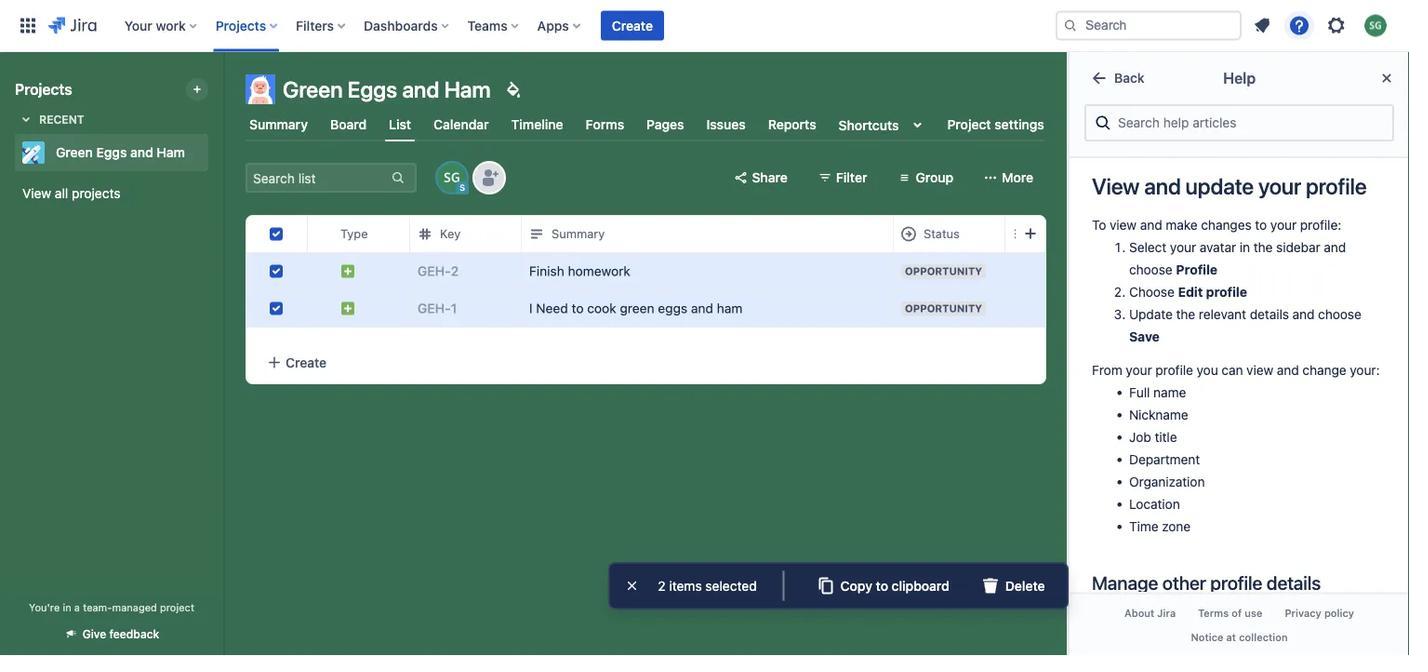 Task type: describe. For each thing, give the bounding box(es) containing it.
create project image
[[190, 82, 205, 97]]

create button inside primary element
[[601, 11, 664, 40]]

your profile and settings image
[[1365, 14, 1387, 37]]

add people image
[[478, 167, 501, 189]]

copy to clipboard button
[[804, 571, 961, 601]]

key
[[440, 227, 461, 241]]

row containing type
[[247, 215, 1410, 253]]

collection
[[1240, 631, 1288, 643]]

copy to clipboard
[[841, 578, 950, 593]]

feedback
[[109, 628, 159, 641]]

projects button
[[210, 11, 285, 40]]

team-
[[83, 601, 112, 613]]

green
[[620, 301, 655, 316]]

terms of use
[[1199, 607, 1263, 619]]

settings
[[995, 117, 1045, 132]]

geh-2 link
[[418, 262, 459, 281]]

project settings
[[948, 117, 1045, 132]]

dashboards button
[[358, 11, 457, 40]]

banner containing your work
[[0, 0, 1410, 52]]

projects
[[72, 186, 121, 201]]

notice
[[1191, 631, 1224, 643]]

your
[[1259, 173, 1302, 199]]

to inside copy to clipboard button
[[876, 578, 889, 593]]

finish homework
[[529, 263, 631, 279]]

dashboards
[[364, 18, 438, 33]]

deselect all items image
[[625, 578, 640, 593]]

row containing geh-2
[[247, 252, 1410, 290]]

about jira button
[[1114, 602, 1188, 625]]

help image
[[1289, 14, 1311, 37]]

table containing geh-2
[[247, 215, 1410, 342]]

filters button
[[290, 11, 353, 40]]

recent
[[39, 113, 84, 126]]

delete
[[1006, 578, 1046, 593]]

timeline link
[[508, 108, 567, 141]]

1 vertical spatial green eggs and ham
[[56, 145, 185, 160]]

forms
[[586, 117, 625, 132]]

need
[[536, 301, 568, 316]]

pages link
[[643, 108, 688, 141]]

0 vertical spatial ham
[[444, 76, 491, 102]]

privacy
[[1285, 607, 1322, 619]]

Search list text field
[[248, 165, 389, 191]]

0 horizontal spatial projects
[[15, 80, 72, 98]]

view and update your profile
[[1092, 173, 1367, 199]]

about
[[1125, 607, 1155, 619]]

forms link
[[582, 108, 628, 141]]

policy
[[1325, 607, 1355, 619]]

items
[[669, 578, 702, 593]]

projects inside popup button
[[216, 18, 266, 33]]

summary inside row
[[552, 227, 605, 241]]

calendar link
[[430, 108, 493, 141]]

type
[[341, 227, 368, 241]]

teams
[[468, 18, 508, 33]]

close image
[[1376, 67, 1399, 89]]

appswitcher icon image
[[17, 14, 39, 37]]

jira
[[1158, 607, 1176, 619]]

and left update
[[1145, 173, 1181, 199]]

opportunity for finish homework
[[905, 265, 983, 277]]

more button
[[973, 163, 1045, 193]]

all
[[55, 186, 68, 201]]

give feedback
[[83, 628, 159, 641]]

clipboard
[[892, 578, 950, 593]]

you're
[[29, 601, 60, 613]]

calendar
[[434, 117, 489, 132]]

geh-1
[[418, 301, 457, 316]]

apps
[[538, 18, 569, 33]]

share
[[752, 170, 788, 185]]

1 vertical spatial create button
[[247, 342, 1046, 383]]

0 vertical spatial green eggs and ham
[[283, 76, 491, 102]]

group
[[916, 170, 954, 185]]

search image
[[1064, 18, 1078, 33]]

delete button
[[968, 571, 1057, 601]]

geh- for 2
[[418, 263, 451, 279]]

Search help articles field
[[1113, 106, 1386, 140]]

managed
[[112, 601, 157, 613]]

profile
[[1306, 173, 1367, 199]]

share button
[[723, 163, 799, 193]]

copy
[[841, 578, 873, 593]]

work
[[156, 18, 186, 33]]

homework
[[568, 263, 631, 279]]

teams button
[[462, 11, 526, 40]]

summary link
[[246, 108, 312, 141]]

eggs
[[658, 301, 688, 316]]

1 horizontal spatial green
[[283, 76, 343, 102]]

to inside row
[[572, 301, 584, 316]]



Task type: vqa. For each thing, say whether or not it's contained in the screenshot.
Reports on the right top
yes



Task type: locate. For each thing, give the bounding box(es) containing it.
selected
[[706, 578, 757, 593]]

0 horizontal spatial eggs
[[96, 145, 127, 160]]

filter
[[836, 170, 868, 185]]

you're in a team-managed project
[[29, 601, 194, 613]]

0 horizontal spatial view
[[22, 186, 51, 201]]

board link
[[327, 108, 370, 141]]

finish
[[529, 263, 565, 279]]

1 vertical spatial summary
[[552, 227, 605, 241]]

privacy policy link
[[1274, 602, 1366, 625]]

filter button
[[807, 163, 879, 193]]

issues
[[707, 117, 746, 132]]

geh-1 link
[[418, 299, 457, 318]]

summary up search list text box
[[249, 117, 308, 132]]

0 horizontal spatial green eggs and ham
[[56, 145, 185, 160]]

use
[[1245, 607, 1263, 619]]

i
[[529, 301, 533, 316]]

view all projects link
[[15, 177, 208, 210]]

to left the cook
[[572, 301, 584, 316]]

2 up 1
[[451, 263, 459, 279]]

0 horizontal spatial to
[[572, 301, 584, 316]]

2 inside the "geh-2" link
[[451, 263, 459, 279]]

more
[[1002, 170, 1034, 185]]

0 horizontal spatial 2
[[451, 263, 459, 279]]

geh-2
[[418, 263, 459, 279]]

sidebar navigation image
[[203, 74, 244, 112]]

help
[[1224, 69, 1256, 87]]

green eggs and ham up list
[[283, 76, 491, 102]]

2 geh- from the top
[[418, 301, 451, 316]]

0 horizontal spatial create
[[286, 355, 327, 370]]

back
[[1115, 70, 1145, 86]]

issues link
[[703, 108, 750, 141]]

2 items selected
[[658, 578, 757, 593]]

project settings link
[[944, 108, 1049, 141]]

0 vertical spatial create button
[[601, 11, 664, 40]]

summary inside tab list
[[249, 117, 308, 132]]

sam green image
[[437, 163, 467, 193]]

geh- for 1
[[418, 301, 451, 316]]

button to open the fields dropdown. open the fields dropdown to add fields to list view or create a new field image
[[1020, 222, 1042, 245]]

and inside row
[[691, 301, 714, 316]]

at
[[1227, 631, 1237, 643]]

timeline
[[511, 117, 564, 132]]

ham up calendar
[[444, 76, 491, 102]]

row
[[247, 215, 1410, 253], [247, 252, 1410, 290], [247, 289, 1410, 328]]

primary element
[[11, 0, 1056, 52]]

reports link
[[765, 108, 820, 141]]

notice at collection link
[[1180, 625, 1300, 649]]

cook
[[587, 301, 617, 316]]

row containing geh-1
[[247, 289, 1410, 328]]

settings image
[[1326, 14, 1348, 37]]

1 opportunity from the top
[[905, 265, 983, 277]]

0 vertical spatial 2
[[451, 263, 459, 279]]

2 opportunity from the top
[[905, 302, 983, 315]]

shortcuts button
[[835, 108, 933, 141]]

reports
[[768, 117, 817, 132]]

projects up sidebar navigation 'icon'
[[216, 18, 266, 33]]

pages
[[647, 117, 684, 132]]

0 vertical spatial geh-
[[418, 263, 451, 279]]

group button
[[886, 163, 965, 193]]

1 horizontal spatial create
[[612, 18, 653, 33]]

lead image
[[341, 301, 355, 316]]

green eggs and ham up the view all projects link
[[56, 145, 185, 160]]

and
[[402, 76, 440, 102], [130, 145, 153, 160], [1145, 173, 1181, 199], [691, 301, 714, 316]]

0 horizontal spatial summary
[[249, 117, 308, 132]]

1 horizontal spatial eggs
[[348, 76, 397, 102]]

status
[[924, 227, 960, 241]]

a
[[74, 601, 80, 613]]

projects up collapse recent projects icon
[[15, 80, 72, 98]]

terms
[[1199, 607, 1229, 619]]

opportunity
[[905, 265, 983, 277], [905, 302, 983, 315]]

0 horizontal spatial green
[[56, 145, 93, 160]]

summary up "finish homework"
[[552, 227, 605, 241]]

2
[[451, 263, 459, 279], [658, 578, 666, 593]]

1 vertical spatial 2
[[658, 578, 666, 593]]

project
[[948, 117, 992, 132]]

notice at collection
[[1191, 631, 1288, 643]]

1 horizontal spatial green eggs and ham
[[283, 76, 491, 102]]

green down "recent"
[[56, 145, 93, 160]]

0 vertical spatial projects
[[216, 18, 266, 33]]

eggs
[[348, 76, 397, 102], [96, 145, 127, 160]]

board
[[330, 117, 367, 132]]

1 vertical spatial to
[[876, 578, 889, 593]]

view for view and update your profile
[[1092, 173, 1140, 199]]

category
[[1036, 227, 1087, 241]]

1 horizontal spatial ham
[[444, 76, 491, 102]]

notifications image
[[1252, 14, 1274, 37]]

back button
[[1078, 63, 1156, 93]]

1 vertical spatial geh-
[[418, 301, 451, 316]]

filters
[[296, 18, 334, 33]]

i need to cook green eggs and ham
[[529, 301, 743, 316]]

1 vertical spatial opportunity
[[905, 302, 983, 315]]

your work button
[[119, 11, 204, 40]]

0 vertical spatial eggs
[[348, 76, 397, 102]]

about jira
[[1125, 607, 1176, 619]]

1 horizontal spatial 2
[[658, 578, 666, 593]]

ham
[[717, 301, 743, 316]]

3 row from the top
[[247, 289, 1410, 328]]

and up the view all projects link
[[130, 145, 153, 160]]

and left 'ham'
[[691, 301, 714, 316]]

collapse recent projects image
[[15, 108, 37, 130]]

2 row from the top
[[247, 252, 1410, 290]]

your
[[124, 18, 152, 33]]

0 vertical spatial opportunity
[[905, 265, 983, 277]]

1 vertical spatial green
[[56, 145, 93, 160]]

1 horizontal spatial to
[[876, 578, 889, 593]]

green eggs and ham
[[283, 76, 491, 102], [56, 145, 185, 160]]

1 row from the top
[[247, 215, 1410, 253]]

1 vertical spatial create
[[286, 355, 327, 370]]

project
[[160, 601, 194, 613]]

view for view all projects
[[22, 186, 51, 201]]

0 horizontal spatial ham
[[157, 145, 185, 160]]

1 horizontal spatial summary
[[552, 227, 605, 241]]

tab list
[[234, 108, 1056, 141]]

1
[[451, 301, 457, 316]]

update
[[1186, 173, 1254, 199]]

lead image
[[341, 264, 355, 279]]

opportunity for i need to cook green eggs and ham
[[905, 302, 983, 315]]

apps button
[[532, 11, 588, 40]]

give
[[83, 628, 106, 641]]

set background color image
[[502, 78, 524, 100]]

list
[[389, 117, 411, 132]]

terms of use link
[[1188, 602, 1274, 625]]

to right copy
[[876, 578, 889, 593]]

green eggs and ham link
[[15, 134, 201, 171]]

1 horizontal spatial view
[[1092, 173, 1140, 199]]

eggs up the view all projects link
[[96, 145, 127, 160]]

1 vertical spatial ham
[[157, 145, 185, 160]]

geh- down the "geh-2" link
[[418, 301, 451, 316]]

1 geh- from the top
[[418, 263, 451, 279]]

geh-
[[418, 263, 451, 279], [418, 301, 451, 316]]

ham left the add to starred image
[[157, 145, 185, 160]]

and up list
[[402, 76, 440, 102]]

add to starred image
[[203, 141, 225, 164]]

create button right apps popup button
[[601, 11, 664, 40]]

banner
[[0, 0, 1410, 52]]

Search field
[[1056, 11, 1242, 40]]

green up summary link
[[283, 76, 343, 102]]

privacy policy
[[1285, 607, 1355, 619]]

of
[[1232, 607, 1242, 619]]

0 vertical spatial create
[[612, 18, 653, 33]]

eggs up board
[[348, 76, 397, 102]]

give feedback button
[[53, 619, 171, 649]]

create inside primary element
[[612, 18, 653, 33]]

your work
[[124, 18, 186, 33]]

in
[[63, 601, 71, 613]]

tab list containing list
[[234, 108, 1056, 141]]

1 vertical spatial projects
[[15, 80, 72, 98]]

0 vertical spatial summary
[[249, 117, 308, 132]]

1 vertical spatial eggs
[[96, 145, 127, 160]]

ham
[[444, 76, 491, 102], [157, 145, 185, 160]]

jira image
[[48, 14, 97, 37], [48, 14, 97, 37]]

1 horizontal spatial projects
[[216, 18, 266, 33]]

0 vertical spatial green
[[283, 76, 343, 102]]

table
[[247, 215, 1410, 342]]

create button down green at the left
[[247, 342, 1046, 383]]

0 vertical spatial to
[[572, 301, 584, 316]]

2 left the items
[[658, 578, 666, 593]]

geh- up geh-1
[[418, 263, 451, 279]]



